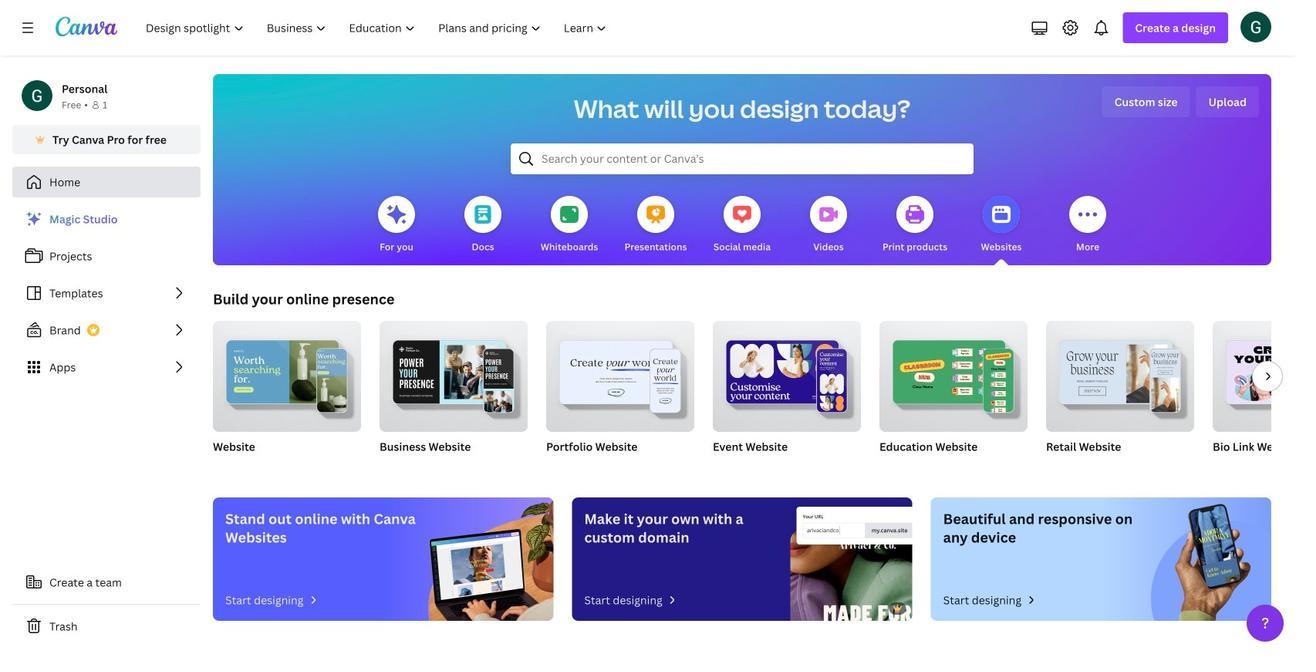 Task type: vqa. For each thing, say whether or not it's contained in the screenshot.
© 2023 All Rights Reserved, Canva ®
no



Task type: locate. For each thing, give the bounding box(es) containing it.
None search field
[[511, 144, 974, 174]]

Search search field
[[542, 144, 943, 174]]

group
[[213, 315, 361, 474], [213, 315, 361, 432], [380, 315, 528, 474], [380, 315, 528, 432], [546, 315, 695, 474], [546, 315, 695, 432], [713, 315, 861, 474], [713, 315, 861, 432], [880, 321, 1028, 474], [880, 321, 1028, 432], [1047, 321, 1195, 474], [1213, 321, 1297, 474]]

list
[[12, 204, 201, 383]]

top level navigation element
[[136, 12, 620, 43]]



Task type: describe. For each thing, give the bounding box(es) containing it.
greg robinson image
[[1241, 11, 1272, 42]]



